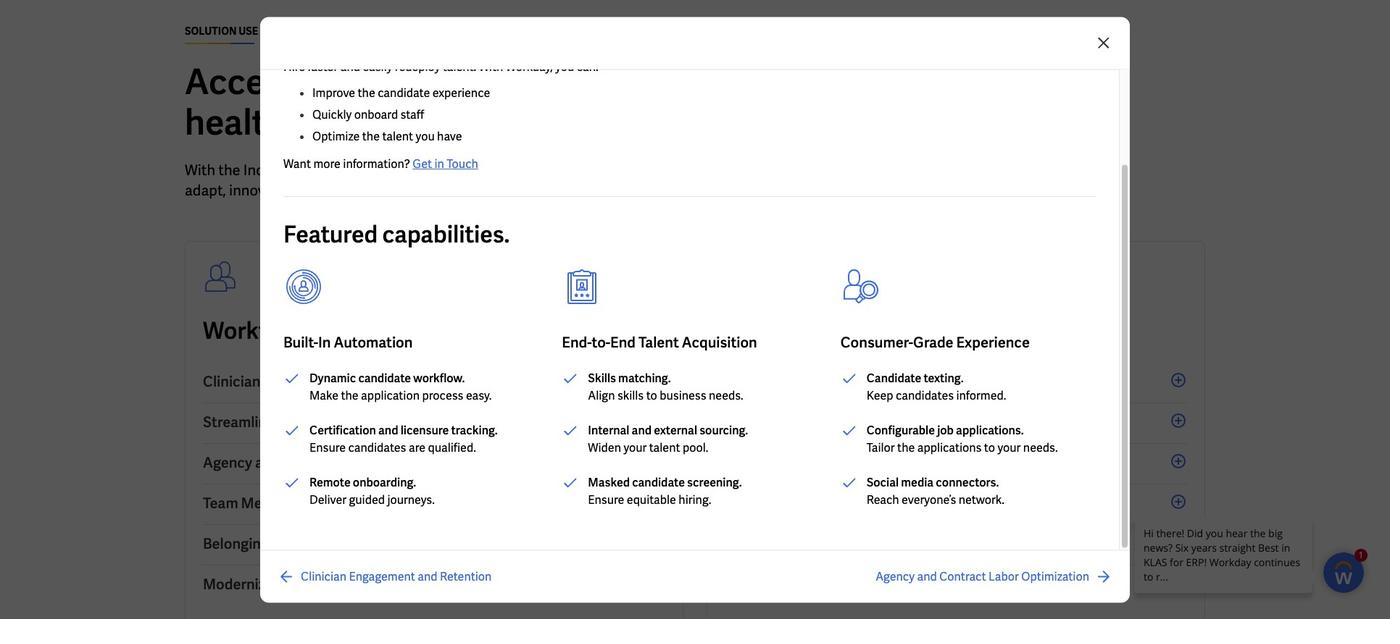 Task type: locate. For each thing, give the bounding box(es) containing it.
0 vertical spatial candidate
[[378, 86, 430, 101]]

talent.
[[443, 59, 477, 75]]

contract up remote
[[283, 454, 342, 473]]

clinician up streamlined
[[203, 373, 261, 392]]

management inside button
[[853, 535, 941, 554]]

0 vertical spatial needs.
[[709, 389, 744, 404]]

0 horizontal spatial diversity
[[300, 535, 358, 554]]

0 horizontal spatial agency
[[203, 454, 252, 473]]

0 horizontal spatial optimization
[[386, 454, 472, 473]]

clinician engagement and retention button for agency and contract labor optimization
[[278, 569, 492, 586]]

retention down equity
[[440, 569, 492, 584]]

management up connectors.
[[949, 454, 1037, 473]]

engagement down the drive
[[349, 569, 415, 584]]

0 vertical spatial clinician
[[203, 373, 261, 392]]

0 vertical spatial labor
[[345, 454, 383, 473]]

1 horizontal spatial optimization
[[1022, 569, 1090, 584]]

supplier- and supply-related risk management
[[725, 454, 1037, 473]]

of right future
[[466, 316, 487, 347]]

related
[[865, 454, 915, 473]]

0 horizontal spatial supply
[[860, 373, 905, 392]]

agency and contract labor optimization button
[[203, 445, 666, 485], [876, 569, 1113, 586]]

2 vertical spatial engagement
[[349, 569, 415, 584]]

with the industry accelerator for healthcare, you benefit from a global ecosystem of partners to help you adapt, innovate, and scale—all while fast-tracking your digital transformation.
[[185, 161, 865, 200]]

your inside configurable job applications. tailor the applications to your needs.
[[998, 441, 1021, 456]]

remote
[[310, 476, 351, 491]]

clinician engagement and retention down the drive
[[301, 569, 492, 584]]

agency and contract labor optimization button down proactive contract management button
[[876, 569, 1113, 586]]

to down applications.
[[985, 441, 996, 456]]

the inside configurable job applications. tailor the applications to your needs.
[[898, 441, 915, 456]]

candidate
[[378, 86, 430, 101], [358, 371, 411, 387], [632, 476, 685, 491]]

and inside supplier- and supply-related risk management "button"
[[787, 454, 812, 473]]

the inside with the industry accelerator for healthcare, you benefit from a global ecosystem of partners to help you adapt, innovate, and scale—all while fast-tracking your digital transformation.
[[219, 161, 240, 180]]

digital
[[542, 181, 583, 200]]

1 vertical spatial with
[[185, 161, 215, 180]]

reach
[[867, 493, 900, 508]]

0 vertical spatial experience
[[957, 334, 1030, 352]]

ecosystem
[[644, 161, 715, 180]]

clinician engagement and retention button for streamlined recruiting and onboarding
[[203, 363, 666, 404]]

1 horizontal spatial your
[[624, 441, 647, 456]]

proactive
[[725, 535, 788, 554]]

diversity up 'proactive contract management'
[[783, 495, 842, 513]]

experience for member
[[300, 495, 373, 513]]

with inside featured capabilities. dialog
[[479, 59, 503, 75]]

1 vertical spatial labor
[[989, 569, 1019, 584]]

diversity up service
[[300, 535, 358, 554]]

1 horizontal spatial clinician
[[301, 569, 347, 584]]

widen
[[588, 441, 621, 456]]

engagement down built-
[[264, 373, 347, 392]]

0 vertical spatial for
[[781, 59, 826, 104]]

0 horizontal spatial ensure
[[310, 441, 346, 456]]

0 vertical spatial health
[[492, 316, 563, 347]]

1 vertical spatial engagement
[[872, 495, 955, 513]]

1 horizontal spatial candidates
[[896, 389, 954, 404]]

get in touch link
[[413, 157, 479, 172]]

health for drive
[[416, 535, 460, 554]]

agency up team
[[203, 454, 252, 473]]

you left the can:
[[556, 59, 575, 75]]

0 horizontal spatial experience
[[300, 495, 373, 513]]

1 vertical spatial contract
[[791, 535, 850, 554]]

consumer-grade experience
[[841, 334, 1030, 352]]

1 vertical spatial agency
[[876, 569, 915, 584]]

1 vertical spatial ensure
[[588, 493, 625, 508]]

labor inside featured capabilities. dialog
[[989, 569, 1019, 584]]

contract inside featured capabilities. dialog
[[940, 569, 987, 584]]

clinician engagement and retention button down the drive
[[278, 569, 492, 586]]

labor for the leftmost agency and contract labor optimization button
[[345, 454, 383, 473]]

solution use cases
[[185, 25, 293, 38]]

ensure down masked
[[588, 493, 625, 508]]

with
[[455, 59, 525, 104]]

clinician engagement and retention down "in"
[[203, 373, 442, 392]]

supply inside 'button'
[[860, 373, 905, 392]]

needs. up value-
[[709, 389, 744, 404]]

integrated
[[788, 373, 857, 392]]

and inside certification and licensure tracking. ensure candidates are qualified.
[[379, 423, 398, 439]]

talent down external
[[650, 441, 681, 456]]

1 horizontal spatial with
[[479, 59, 503, 75]]

you
[[556, 59, 575, 75], [416, 129, 435, 144], [480, 161, 503, 180], [841, 161, 865, 180]]

sourcing.
[[700, 423, 749, 439]]

with up adapt,
[[185, 161, 215, 180]]

hire
[[284, 59, 305, 75]]

0 vertical spatial management
[[949, 454, 1037, 473]]

candidate texting. keep candidates informed.
[[867, 371, 1007, 404]]

and inside with the industry accelerator for healthcare, you benefit from a global ecosystem of partners to help you adapt, innovate, and scale—all while fast-tracking your digital transformation.
[[292, 181, 317, 200]]

your inside with the industry accelerator for healthcare, you benefit from a global ecosystem of partners to help you adapt, innovate, and scale—all while fast-tracking your digital transformation.
[[510, 181, 539, 200]]

certification and licensure tracking. ensure candidates are qualified.
[[310, 423, 498, 456]]

contract up automated
[[791, 535, 850, 554]]

tracking.
[[451, 423, 498, 439]]

1 horizontal spatial health
[[492, 316, 563, 347]]

needs. inside skills matching. align skills to business needs.
[[709, 389, 744, 404]]

member
[[241, 495, 297, 513]]

candidate inside masked candidate screening. ensure equitable hiring.
[[632, 476, 685, 491]]

0 horizontal spatial candidates
[[348, 441, 406, 456]]

1 vertical spatial clinician engagement and retention
[[301, 569, 492, 584]]

consumer-
[[841, 334, 914, 352]]

you up the tracking
[[480, 161, 503, 180]]

diversity inside button
[[783, 495, 842, 513]]

1 vertical spatial experience
[[300, 495, 373, 513]]

with right talent.
[[479, 59, 503, 75]]

to inside configurable job applications. tailor the applications to your needs.
[[985, 441, 996, 456]]

0 horizontal spatial labor
[[345, 454, 383, 473]]

0 vertical spatial agency
[[203, 454, 252, 473]]

supply for healthcare
[[943, 316, 1015, 347]]

end
[[611, 334, 636, 352]]

labor up onboarding.
[[345, 454, 383, 473]]

to left help
[[793, 161, 806, 180]]

supply up clinically integrated supply chain 'button' on the right of page
[[943, 316, 1015, 347]]

management down reach
[[853, 535, 941, 554]]

clinician engagement and retention button up onboarding
[[203, 363, 666, 404]]

0 horizontal spatial talent
[[382, 129, 413, 144]]

candidates down texting.
[[896, 389, 954, 404]]

the
[[358, 86, 375, 101], [362, 129, 380, 144], [219, 161, 240, 180], [353, 316, 388, 347], [341, 389, 359, 404], [898, 441, 915, 456]]

1 vertical spatial clinician
[[301, 569, 347, 584]]

supplier-
[[725, 454, 784, 473]]

keep
[[867, 389, 894, 404]]

cases
[[260, 25, 293, 38]]

of left partners
[[718, 161, 731, 180]]

needs. inside configurable job applications. tailor the applications to your needs.
[[1024, 441, 1058, 456]]

0 vertical spatial talent
[[382, 129, 413, 144]]

2 vertical spatial contract
[[940, 569, 987, 584]]

the down onboard
[[362, 129, 380, 144]]

drive
[[378, 535, 413, 554]]

2 vertical spatial candidate
[[632, 476, 685, 491]]

while
[[387, 181, 421, 200]]

0 horizontal spatial agency and contract labor optimization
[[203, 454, 472, 473]]

1 vertical spatial agency and contract labor optimization
[[876, 569, 1090, 584]]

the up adapt,
[[219, 161, 240, 180]]

licensure
[[401, 423, 449, 439]]

0 horizontal spatial contract
[[283, 454, 342, 473]]

experience up informed. at right
[[957, 334, 1030, 352]]

featured capabilities. dialog
[[0, 0, 1391, 620]]

everyone's
[[902, 493, 957, 508]]

1 horizontal spatial agency and contract labor optimization button
[[876, 569, 1113, 586]]

to left the drive
[[361, 535, 375, 554]]

2 horizontal spatial for
[[781, 59, 826, 104]]

labor
[[345, 454, 383, 473], [989, 569, 1019, 584]]

talent inside internal and external sourcing. widen your talent pool.
[[650, 441, 681, 456]]

candidates inside certification and licensure tracking. ensure candidates are qualified.
[[348, 441, 406, 456]]

0 horizontal spatial with
[[185, 161, 215, 180]]

your down applications.
[[998, 441, 1021, 456]]

1 horizontal spatial talent
[[650, 441, 681, 456]]

1 horizontal spatial for
[[380, 161, 399, 180]]

configurable
[[867, 423, 935, 439]]

1 horizontal spatial management
[[949, 454, 1037, 473]]

0 vertical spatial ensure
[[310, 441, 346, 456]]

1 horizontal spatial engagement
[[349, 569, 415, 584]]

0 vertical spatial with
[[479, 59, 503, 75]]

external
[[654, 423, 698, 439]]

use
[[239, 25, 258, 38]]

1 vertical spatial needs.
[[1024, 441, 1058, 456]]

labor down proactive contract management button
[[989, 569, 1019, 584]]

agency and contract labor optimization inside featured capabilities. dialog
[[876, 569, 1090, 584]]

0 vertical spatial diversity
[[783, 495, 842, 513]]

1 vertical spatial supply
[[860, 373, 905, 392]]

health inside button
[[416, 535, 460, 554]]

1 horizontal spatial labor
[[989, 569, 1019, 584]]

to-
[[592, 334, 611, 352]]

your
[[510, 181, 539, 200], [624, 441, 647, 456], [998, 441, 1021, 456]]

1 vertical spatial candidates
[[348, 441, 406, 456]]

1 vertical spatial retention
[[440, 569, 492, 584]]

agency inside featured capabilities. dialog
[[876, 569, 915, 584]]

2 vertical spatial for
[[318, 316, 348, 347]]

retention up onboarding
[[377, 373, 442, 392]]

experience inside featured capabilities. dialog
[[957, 334, 1030, 352]]

1 vertical spatial diversity
[[300, 535, 358, 554]]

belonging
[[203, 535, 269, 554]]

1 vertical spatial for
[[380, 161, 399, 180]]

made
[[686, 59, 774, 104]]

certification
[[310, 423, 376, 439]]

agency right automated
[[876, 569, 915, 584]]

optimization inside featured capabilities. dialog
[[1022, 569, 1090, 584]]

clinician engagement and retention button
[[203, 363, 666, 404], [278, 569, 492, 586]]

and inside belonging and diversity to drive health equity button
[[272, 535, 297, 554]]

engagement down media
[[872, 495, 955, 513]]

to down 'matching.'
[[647, 389, 658, 404]]

0 vertical spatial agency and contract labor optimization button
[[203, 445, 666, 485]]

1 horizontal spatial of
[[718, 161, 731, 180]]

labor for agency and contract labor optimization button inside featured capabilities. dialog
[[989, 569, 1019, 584]]

remote onboarding. deliver guided journeys.
[[310, 476, 435, 508]]

agency and contract labor optimization
[[203, 454, 472, 473], [876, 569, 1090, 584]]

equity
[[463, 535, 505, 554]]

0 vertical spatial of
[[718, 161, 731, 180]]

the inside dynamic candidate workflow. make the application process easy.
[[341, 389, 359, 404]]

candidates up onboarding.
[[348, 441, 406, 456]]

internal and external sourcing. widen your talent pool.
[[588, 423, 749, 456]]

candidate inside dynamic candidate workflow. make the application process easy.
[[358, 371, 411, 387]]

for inside accelerate value with solutions made for healthcare.
[[781, 59, 826, 104]]

and inside "supplier diversity and engagement" button
[[845, 495, 869, 513]]

masked candidate screening. ensure equitable hiring.
[[588, 476, 742, 508]]

2 horizontal spatial engagement
[[872, 495, 955, 513]]

chain for resilient healthcare supply chain
[[1020, 316, 1082, 347]]

featured capabilities.
[[284, 220, 510, 250]]

health
[[492, 316, 563, 347], [416, 535, 460, 554]]

1 vertical spatial management
[[853, 535, 941, 554]]

the down configurable in the bottom right of the page
[[898, 441, 915, 456]]

talent down staff
[[382, 129, 413, 144]]

1 horizontal spatial diversity
[[783, 495, 842, 513]]

make
[[310, 389, 339, 404]]

1 vertical spatial clinician engagement and retention button
[[278, 569, 492, 586]]

0 horizontal spatial engagement
[[264, 373, 347, 392]]

redeploy
[[395, 59, 440, 75]]

you left have
[[416, 129, 435, 144]]

candidate up staff
[[378, 86, 430, 101]]

dynamic candidate workflow. make the application process easy.
[[310, 371, 492, 404]]

talent
[[639, 334, 679, 352]]

0 horizontal spatial of
[[466, 316, 487, 347]]

scale—all
[[320, 181, 384, 200]]

candidate up equitable
[[632, 476, 685, 491]]

1 horizontal spatial agency and contract labor optimization
[[876, 569, 1090, 584]]

the right "in"
[[353, 316, 388, 347]]

chain for clinically integrated supply chain
[[908, 373, 947, 392]]

benefit
[[506, 161, 553, 180]]

replenishment
[[873, 576, 973, 595]]

agency
[[203, 454, 252, 473], [876, 569, 915, 584]]

1 horizontal spatial chain
[[1020, 316, 1082, 347]]

candidate
[[867, 371, 922, 387]]

candidate up the application
[[358, 371, 411, 387]]

experience down remote
[[300, 495, 373, 513]]

0 vertical spatial chain
[[1020, 316, 1082, 347]]

more
[[314, 157, 341, 172]]

0 horizontal spatial management
[[853, 535, 941, 554]]

0 horizontal spatial chain
[[908, 373, 947, 392]]

supply down consumer-
[[860, 373, 905, 392]]

experience inside button
[[300, 495, 373, 513]]

value-driven sourcing button
[[725, 404, 1188, 445]]

0 vertical spatial optimization
[[386, 454, 472, 473]]

0 vertical spatial supply
[[943, 316, 1015, 347]]

1 horizontal spatial needs.
[[1024, 441, 1058, 456]]

your right widen
[[624, 441, 647, 456]]

1 horizontal spatial ensure
[[588, 493, 625, 508]]

chain
[[1020, 316, 1082, 347], [908, 373, 947, 392]]

your down benefit on the top of page
[[510, 181, 539, 200]]

chain inside 'button'
[[908, 373, 947, 392]]

1 vertical spatial candidate
[[358, 371, 411, 387]]

workforce for the future of health
[[203, 316, 563, 347]]

supply
[[943, 316, 1015, 347], [860, 373, 905, 392]]

1 vertical spatial agency and contract labor optimization button
[[876, 569, 1113, 586]]

applications
[[918, 441, 982, 456]]

the down dynamic
[[341, 389, 359, 404]]

streamlined recruiting and onboarding
[[203, 413, 463, 432]]

dynamic
[[310, 371, 356, 387]]

0 vertical spatial candidates
[[896, 389, 954, 404]]

modernized
[[203, 576, 282, 595]]

agency and contract labor optimization button down licensure
[[203, 445, 666, 485]]

want
[[284, 157, 311, 172]]

talent inside improve the candidate experience quickly onboard staff optimize the talent you have
[[382, 129, 413, 144]]

0 horizontal spatial agency and contract labor optimization button
[[203, 445, 666, 485]]

process
[[422, 389, 464, 404]]

contract
[[283, 454, 342, 473], [791, 535, 850, 554], [940, 569, 987, 584]]

1 vertical spatial optimization
[[1022, 569, 1090, 584]]

agency and contract labor optimization down proactive contract management button
[[876, 569, 1090, 584]]

0 horizontal spatial health
[[416, 535, 460, 554]]

needs. down applications.
[[1024, 441, 1058, 456]]

0 vertical spatial agency and contract labor optimization
[[203, 454, 472, 473]]

1 horizontal spatial supply
[[943, 316, 1015, 347]]

0 vertical spatial clinician engagement and retention button
[[203, 363, 666, 404]]

healthcare
[[822, 316, 939, 347]]

2 horizontal spatial your
[[998, 441, 1021, 456]]

ensure down "certification"
[[310, 441, 346, 456]]

1 vertical spatial of
[[466, 316, 487, 347]]

1 horizontal spatial agency
[[876, 569, 915, 584]]

management
[[949, 454, 1037, 473], [853, 535, 941, 554]]

and inside streamlined recruiting and onboarding "button"
[[357, 413, 382, 432]]

transformation.
[[586, 181, 688, 200]]

0 vertical spatial contract
[[283, 454, 342, 473]]

contract down proactive contract management button
[[940, 569, 987, 584]]

clinician down belonging and diversity to drive health equity
[[301, 569, 347, 584]]

1 vertical spatial chain
[[908, 373, 947, 392]]

1 vertical spatial talent
[[650, 441, 681, 456]]

0 horizontal spatial needs.
[[709, 389, 744, 404]]

management inside "button"
[[949, 454, 1037, 473]]

1 vertical spatial health
[[416, 535, 460, 554]]

1 horizontal spatial experience
[[957, 334, 1030, 352]]

agency and contract labor optimization up remote
[[203, 454, 472, 473]]

future
[[393, 316, 462, 347]]

workforce
[[203, 316, 314, 347]]

0 horizontal spatial for
[[318, 316, 348, 347]]



Task type: describe. For each thing, give the bounding box(es) containing it.
end-to-end talent acquisition
[[562, 334, 758, 352]]

easy.
[[466, 389, 492, 404]]

align
[[588, 389, 615, 404]]

candidate inside improve the candidate experience quickly onboard staff optimize the talent you have
[[378, 86, 430, 101]]

can:
[[577, 59, 599, 75]]

solutions
[[532, 59, 679, 104]]

help
[[810, 161, 838, 180]]

to inside button
[[361, 535, 375, 554]]

onboarding.
[[353, 476, 416, 491]]

staff
[[401, 107, 424, 123]]

automation
[[334, 334, 413, 352]]

candidates inside candidate texting. keep candidates informed.
[[896, 389, 954, 404]]

streamlined recruiting and onboarding button
[[203, 404, 666, 445]]

application
[[361, 389, 420, 404]]

clinically integrated supply chain
[[725, 373, 947, 392]]

optimized automated replenishment
[[725, 576, 973, 595]]

team member experience and well-being button
[[203, 485, 666, 526]]

get
[[413, 157, 432, 172]]

global
[[601, 161, 641, 180]]

streamlined
[[203, 413, 283, 432]]

healthcare,
[[402, 161, 477, 180]]

easily
[[363, 59, 393, 75]]

supplier diversity and engagement
[[725, 495, 955, 513]]

driven
[[766, 413, 810, 432]]

value-driven sourcing
[[725, 413, 871, 432]]

capabilities.
[[383, 220, 510, 250]]

you right help
[[841, 161, 865, 180]]

and inside internal and external sourcing. widen your talent pool.
[[632, 423, 652, 439]]

in
[[318, 334, 331, 352]]

improve
[[313, 86, 355, 101]]

agency and contract labor optimization for agency and contract labor optimization button inside featured capabilities. dialog
[[876, 569, 1090, 584]]

0 vertical spatial clinician engagement and retention
[[203, 373, 442, 392]]

proactive contract management button
[[725, 526, 1188, 566]]

retention inside featured capabilities. dialog
[[440, 569, 492, 584]]

0 vertical spatial engagement
[[264, 373, 347, 392]]

candidate for dynamic
[[358, 371, 411, 387]]

team member experience and well-being
[[203, 495, 474, 513]]

health for of
[[492, 316, 563, 347]]

built-in automation
[[284, 334, 413, 352]]

risk
[[918, 454, 946, 473]]

hr
[[284, 576, 304, 595]]

are
[[409, 441, 426, 456]]

ensure inside certification and licensure tracking. ensure candidates are qualified.
[[310, 441, 346, 456]]

industry
[[244, 161, 298, 180]]

journeys.
[[388, 493, 435, 508]]

equitable
[[627, 493, 676, 508]]

applications.
[[957, 423, 1024, 439]]

engagement inside featured capabilities. dialog
[[349, 569, 415, 584]]

deliver
[[310, 493, 347, 508]]

from
[[556, 161, 587, 180]]

supply for integrated
[[860, 373, 905, 392]]

supplier diversity and engagement button
[[725, 485, 1188, 526]]

agency and contract labor optimization for the leftmost agency and contract labor optimization button
[[203, 454, 472, 473]]

tailor
[[867, 441, 895, 456]]

0 vertical spatial retention
[[377, 373, 442, 392]]

in
[[435, 157, 444, 172]]

your inside internal and external sourcing. widen your talent pool.
[[624, 441, 647, 456]]

agency and contract labor optimization button inside featured capabilities. dialog
[[876, 569, 1113, 586]]

ensure inside masked candidate screening. ensure equitable hiring.
[[588, 493, 625, 508]]

skills
[[588, 371, 616, 387]]

business
[[660, 389, 707, 404]]

clinician engagement and retention inside featured capabilities. dialog
[[301, 569, 492, 584]]

adapt,
[[185, 181, 226, 200]]

have
[[437, 129, 462, 144]]

healthcare.
[[185, 100, 363, 145]]

built-
[[284, 334, 318, 352]]

experience for grade
[[957, 334, 1030, 352]]

clinician inside featured capabilities. dialog
[[301, 569, 347, 584]]

proactive contract management
[[725, 535, 941, 554]]

to inside with the industry accelerator for healthcare, you benefit from a global ecosystem of partners to help you adapt, innovate, and scale—all while fast-tracking your digital transformation.
[[793, 161, 806, 180]]

candidate for masked
[[632, 476, 685, 491]]

touch
[[447, 157, 479, 172]]

for inside with the industry accelerator for healthcare, you benefit from a global ecosystem of partners to help you adapt, innovate, and scale—all while fast-tracking your digital transformation.
[[380, 161, 399, 180]]

solution
[[185, 25, 237, 38]]

configurable job applications. tailor the applications to your needs.
[[867, 423, 1058, 456]]

onboarding
[[385, 413, 463, 432]]

recruiting
[[286, 413, 355, 432]]

grade
[[914, 334, 954, 352]]

skills
[[618, 389, 644, 404]]

modernized hr service delivery button
[[203, 566, 666, 606]]

tracking
[[453, 181, 507, 200]]

information?
[[343, 157, 410, 172]]

0 horizontal spatial clinician
[[203, 373, 261, 392]]

optimize
[[313, 129, 360, 144]]

partners
[[734, 161, 790, 180]]

improve the candidate experience quickly onboard staff optimize the talent you have
[[313, 86, 491, 144]]

of inside with the industry accelerator for healthcare, you benefit from a global ecosystem of partners to help you adapt, innovate, and scale—all while fast-tracking your digital transformation.
[[718, 161, 731, 180]]

want more information? get in touch
[[284, 157, 479, 172]]

the up onboard
[[358, 86, 375, 101]]

diversity inside button
[[300, 535, 358, 554]]

informed.
[[957, 389, 1007, 404]]

and inside team member experience and well-being button
[[376, 495, 401, 513]]

automated
[[796, 576, 871, 595]]

being
[[437, 495, 474, 513]]

hire faster and easily redeploy talent. with workday, you can:
[[284, 59, 599, 75]]

innovate,
[[229, 181, 289, 200]]

contract for the leftmost agency and contract labor optimization button
[[283, 454, 342, 473]]

masked
[[588, 476, 630, 491]]

end-
[[562, 334, 592, 352]]

to inside skills matching. align skills to business needs.
[[647, 389, 658, 404]]

you inside improve the candidate experience quickly onboard staff optimize the talent you have
[[416, 129, 435, 144]]

with inside with the industry accelerator for healthcare, you benefit from a global ecosystem of partners to help you adapt, innovate, and scale—all while fast-tracking your digital transformation.
[[185, 161, 215, 180]]

1 horizontal spatial contract
[[791, 535, 850, 554]]

pool.
[[683, 441, 709, 456]]

social
[[867, 476, 899, 491]]

guided
[[349, 493, 385, 508]]

workday,
[[506, 59, 553, 75]]

contract for agency and contract labor optimization button inside featured capabilities. dialog
[[940, 569, 987, 584]]

quickly
[[313, 107, 352, 123]]



Task type: vqa. For each thing, say whether or not it's contained in the screenshot.


